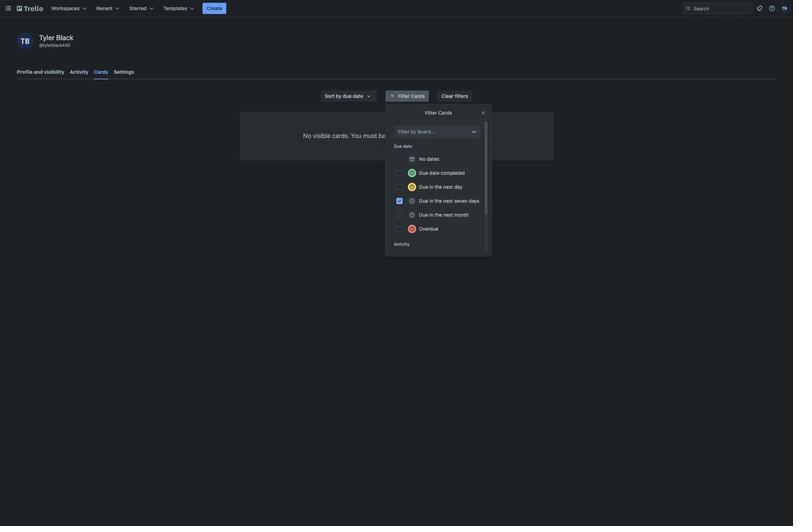 Task type: locate. For each thing, give the bounding box(es) containing it.
due down no dates
[[419, 170, 429, 176]]

the down due in the next day
[[435, 198, 442, 204]]

the
[[435, 184, 442, 190], [435, 198, 442, 204], [435, 212, 442, 218]]

by inside popup button
[[336, 93, 342, 99]]

date down no visible cards. you must be added to a card for it to appear here.
[[404, 144, 413, 149]]

next
[[444, 184, 453, 190], [444, 198, 453, 204], [444, 212, 453, 218]]

settings link
[[114, 66, 134, 78]]

tyler black (tylerblack440) image left @ at the top of the page
[[17, 33, 34, 50]]

sort by due date
[[325, 93, 363, 99]]

due down due date completed
[[419, 184, 429, 190]]

date
[[353, 93, 363, 99], [404, 144, 413, 149], [430, 170, 440, 176]]

next left seven
[[444, 198, 453, 204]]

due
[[394, 144, 402, 149], [419, 170, 429, 176], [419, 184, 429, 190], [419, 198, 429, 204], [419, 212, 429, 218]]

recent
[[96, 5, 113, 11]]

2 next from the top
[[444, 198, 453, 204]]

2 vertical spatial cards
[[439, 110, 453, 116]]

0 horizontal spatial filter cards
[[398, 93, 425, 99]]

3 in from the top
[[430, 212, 434, 218]]

no
[[304, 132, 312, 139], [419, 156, 426, 162]]

next left day
[[444, 184, 453, 190]]

2 vertical spatial in
[[430, 212, 434, 218]]

visible
[[313, 132, 331, 139]]

in up overdue
[[430, 212, 434, 218]]

added
[[388, 132, 406, 139]]

0 notifications image
[[756, 4, 765, 13]]

board...
[[418, 129, 436, 135]]

2 vertical spatial the
[[435, 212, 442, 218]]

clear filters button
[[438, 91, 473, 102]]

3 next from the top
[[444, 212, 453, 218]]

0 vertical spatial the
[[435, 184, 442, 190]]

open information menu image
[[769, 5, 776, 12]]

0 vertical spatial filter
[[398, 93, 410, 99]]

seven
[[455, 198, 468, 204]]

0 vertical spatial by
[[336, 93, 342, 99]]

1 horizontal spatial activity
[[394, 242, 410, 247]]

0 horizontal spatial tyler black (tylerblack440) image
[[17, 33, 34, 50]]

cards
[[94, 69, 108, 75], [411, 93, 425, 99], [439, 110, 453, 116]]

due for due in the next day
[[419, 184, 429, 190]]

0 horizontal spatial to
[[407, 132, 413, 139]]

filter
[[398, 93, 410, 99], [426, 110, 438, 116], [399, 129, 410, 135]]

tylerblack440
[[43, 43, 70, 48]]

date down dates
[[430, 170, 440, 176]]

1 next from the top
[[444, 184, 453, 190]]

settings
[[114, 69, 134, 75]]

here.
[[476, 132, 490, 139]]

the down due date completed
[[435, 184, 442, 190]]

next for seven
[[444, 198, 453, 204]]

by left due
[[336, 93, 342, 99]]

due down due in the next day
[[419, 198, 429, 204]]

2 horizontal spatial cards
[[439, 110, 453, 116]]

1 vertical spatial no
[[419, 156, 426, 162]]

due up overdue
[[419, 212, 429, 218]]

1 vertical spatial by
[[411, 129, 417, 135]]

in down due date completed
[[430, 184, 434, 190]]

0 horizontal spatial no
[[304, 132, 312, 139]]

by left card
[[411, 129, 417, 135]]

due in the next seven days
[[419, 198, 480, 204]]

the for seven
[[435, 198, 442, 204]]

day
[[455, 184, 463, 190]]

1 vertical spatial date
[[404, 144, 413, 149]]

to left "a"
[[407, 132, 413, 139]]

2 vertical spatial filter
[[399, 129, 410, 135]]

1 vertical spatial the
[[435, 198, 442, 204]]

due down no visible cards. you must be added to a card for it to appear here.
[[394, 144, 402, 149]]

next left month at the top right of page
[[444, 212, 453, 218]]

due for due date completed
[[419, 170, 429, 176]]

to right the it
[[448, 132, 453, 139]]

tyler black (tylerblack440) image right open information menu icon
[[781, 4, 790, 13]]

1 the from the top
[[435, 184, 442, 190]]

filter cards button
[[386, 91, 429, 102]]

dates
[[427, 156, 440, 162]]

1 horizontal spatial by
[[411, 129, 417, 135]]

1 horizontal spatial to
[[448, 132, 453, 139]]

date right due
[[353, 93, 363, 99]]

0 vertical spatial filter cards
[[398, 93, 425, 99]]

search image
[[686, 6, 692, 11]]

0 vertical spatial date
[[353, 93, 363, 99]]

0 horizontal spatial activity
[[70, 69, 88, 75]]

days
[[469, 198, 480, 204]]

in for due in the next seven days
[[430, 198, 434, 204]]

3 the from the top
[[435, 212, 442, 218]]

cards left clear
[[411, 93, 425, 99]]

1 vertical spatial in
[[430, 198, 434, 204]]

tyler black (tylerblack440) image
[[781, 4, 790, 13], [17, 33, 34, 50]]

tyler
[[39, 34, 55, 42]]

cards link
[[94, 66, 108, 79]]

1 in from the top
[[430, 184, 434, 190]]

cards down clear
[[439, 110, 453, 116]]

2 vertical spatial date
[[430, 170, 440, 176]]

profile and visibility
[[17, 69, 64, 75]]

no left dates
[[419, 156, 426, 162]]

activity
[[70, 69, 88, 75], [394, 242, 410, 247]]

sort by due date button
[[321, 91, 377, 102]]

in for due in the next month
[[430, 212, 434, 218]]

no left visible on the top of the page
[[304, 132, 312, 139]]

in
[[430, 184, 434, 190], [430, 198, 434, 204], [430, 212, 434, 218]]

to
[[407, 132, 413, 139], [448, 132, 453, 139]]

2 the from the top
[[435, 198, 442, 204]]

must
[[363, 132, 377, 139]]

0 vertical spatial activity
[[70, 69, 88, 75]]

in down due in the next day
[[430, 198, 434, 204]]

0 horizontal spatial by
[[336, 93, 342, 99]]

by for filter
[[411, 129, 417, 135]]

appear
[[455, 132, 475, 139]]

@
[[39, 43, 43, 48]]

create button
[[203, 3, 227, 14]]

by
[[336, 93, 342, 99], [411, 129, 417, 135]]

0 horizontal spatial cards
[[94, 69, 108, 75]]

1 horizontal spatial date
[[404, 144, 413, 149]]

starred
[[129, 5, 147, 11]]

2 in from the top
[[430, 198, 434, 204]]

0 vertical spatial tyler black (tylerblack440) image
[[781, 4, 790, 13]]

by for sort
[[336, 93, 342, 99]]

due date completed
[[419, 170, 465, 176]]

the for day
[[435, 184, 442, 190]]

tyler black @ tylerblack440
[[39, 34, 73, 48]]

1 horizontal spatial cards
[[411, 93, 425, 99]]

1 horizontal spatial no
[[419, 156, 426, 162]]

1 vertical spatial next
[[444, 198, 453, 204]]

0 vertical spatial in
[[430, 184, 434, 190]]

0 vertical spatial cards
[[94, 69, 108, 75]]

filter cards
[[398, 93, 425, 99], [426, 110, 453, 116]]

visibility
[[44, 69, 64, 75]]

0 vertical spatial next
[[444, 184, 453, 190]]

due in the next month
[[419, 212, 469, 218]]

1 to from the left
[[407, 132, 413, 139]]

1 vertical spatial filter cards
[[426, 110, 453, 116]]

due for due date
[[394, 144, 402, 149]]

0 vertical spatial no
[[304, 132, 312, 139]]

1 vertical spatial cards
[[411, 93, 425, 99]]

create
[[207, 5, 222, 11]]

templates
[[163, 5, 187, 11]]

workspaces button
[[47, 3, 91, 14]]

2 vertical spatial next
[[444, 212, 453, 218]]

the up overdue
[[435, 212, 442, 218]]

2 horizontal spatial date
[[430, 170, 440, 176]]

0 horizontal spatial date
[[353, 93, 363, 99]]

cards right activity link
[[94, 69, 108, 75]]

no for no visible cards. you must be added to a card for it to appear here.
[[304, 132, 312, 139]]

cards.
[[332, 132, 350, 139]]

1 horizontal spatial tyler black (tylerblack440) image
[[781, 4, 790, 13]]



Task type: describe. For each thing, give the bounding box(es) containing it.
date inside sort by due date popup button
[[353, 93, 363, 99]]

no for no dates
[[419, 156, 426, 162]]

date for due date
[[404, 144, 413, 149]]

overdue
[[419, 226, 439, 232]]

and
[[34, 69, 43, 75]]

completed
[[441, 170, 465, 176]]

profile
[[17, 69, 33, 75]]

recent button
[[92, 3, 124, 14]]

in for due in the next day
[[430, 184, 434, 190]]

due for due in the next seven days
[[419, 198, 429, 204]]

due date
[[394, 144, 413, 149]]

1 horizontal spatial filter cards
[[426, 110, 453, 116]]

clear
[[442, 93, 454, 99]]

1 vertical spatial activity
[[394, 242, 410, 247]]

clear filters
[[442, 93, 469, 99]]

due for due in the next month
[[419, 212, 429, 218]]

primary element
[[0, 0, 794, 17]]

no dates
[[419, 156, 440, 162]]

cards inside button
[[411, 93, 425, 99]]

a
[[414, 132, 418, 139]]

next for day
[[444, 184, 453, 190]]

2 to from the left
[[448, 132, 453, 139]]

profile and visibility link
[[17, 66, 64, 78]]

the for month
[[435, 212, 442, 218]]

filter by board...
[[399, 129, 436, 135]]

due
[[343, 93, 352, 99]]

be
[[379, 132, 386, 139]]

starred button
[[125, 3, 158, 14]]

close popover image
[[481, 110, 487, 116]]

filter cards inside button
[[398, 93, 425, 99]]

month
[[455, 212, 469, 218]]

no visible cards. you must be added to a card for it to appear here.
[[304, 132, 490, 139]]

Search field
[[692, 3, 753, 14]]

it
[[443, 132, 446, 139]]

filter inside button
[[398, 93, 410, 99]]

you
[[351, 132, 362, 139]]

next for month
[[444, 212, 453, 218]]

for
[[433, 132, 441, 139]]

1 vertical spatial filter
[[426, 110, 438, 116]]

black
[[56, 34, 73, 42]]

templates button
[[159, 3, 199, 14]]

1 vertical spatial tyler black (tylerblack440) image
[[17, 33, 34, 50]]

due in the next day
[[419, 184, 463, 190]]

card
[[419, 132, 432, 139]]

sort
[[325, 93, 335, 99]]

filters
[[455, 93, 469, 99]]

back to home image
[[17, 3, 43, 14]]

activity link
[[70, 66, 88, 78]]

date for due date completed
[[430, 170, 440, 176]]

workspaces
[[51, 5, 80, 11]]



Task type: vqa. For each thing, say whether or not it's contained in the screenshot.
0 Notifications icon
yes



